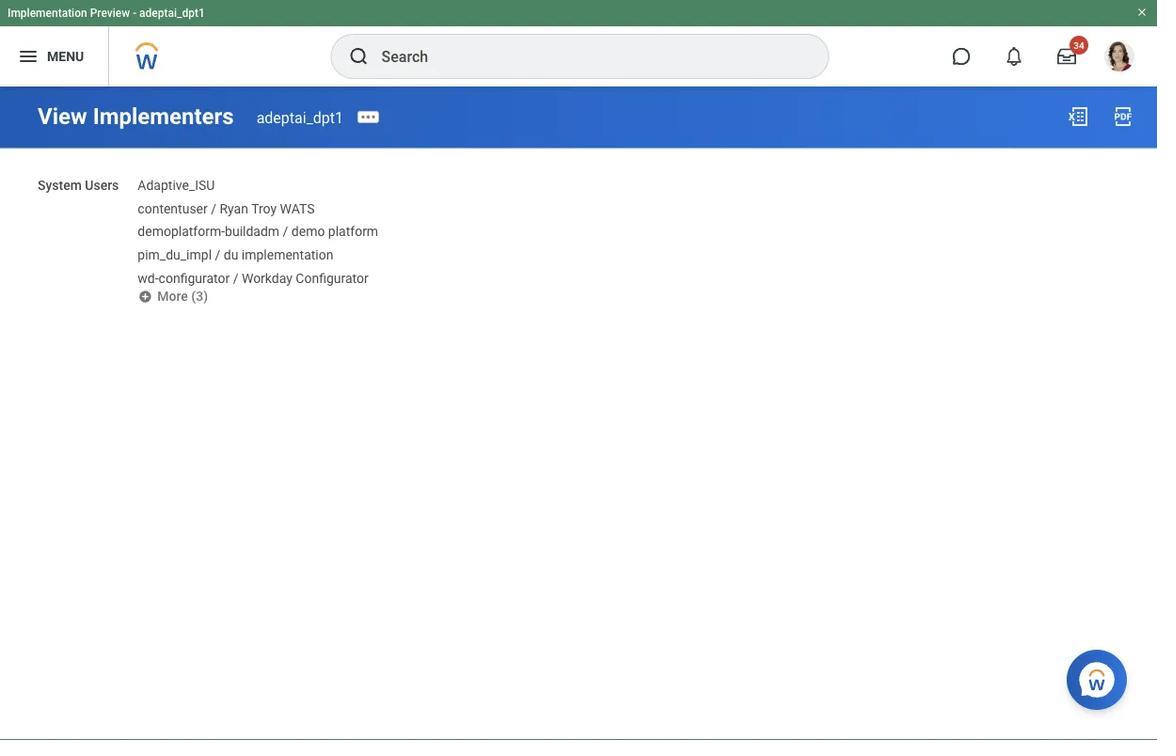 Task type: locate. For each thing, give the bounding box(es) containing it.
pim_du_impl / du implementation
[[138, 247, 333, 263]]

system
[[38, 177, 82, 193]]

/ left the ryan
[[211, 201, 216, 216]]

demoplatform-buildadm / demo platform
[[138, 224, 378, 239]]

/
[[211, 201, 216, 216], [283, 224, 288, 239], [215, 247, 220, 263], [233, 271, 238, 286]]

wd-configurator / workday configurator element
[[138, 267, 369, 286]]

demo
[[291, 224, 325, 239]]

view
[[38, 103, 87, 130]]

adaptive_isu element
[[138, 174, 215, 193]]

configurator
[[159, 271, 230, 286]]

/ down pim_du_impl / du implementation
[[233, 271, 238, 286]]

inbox large image
[[1057, 47, 1076, 66]]

/ inside adaptive_isu contentuser / ryan troy wats
[[211, 201, 216, 216]]

0 vertical spatial adeptai_dpt1
[[139, 7, 205, 20]]

du
[[224, 247, 238, 263]]

34
[[1074, 40, 1085, 51]]

/ for contentuser
[[211, 201, 216, 216]]

1 vertical spatial adeptai_dpt1
[[256, 108, 343, 126]]

justify image
[[17, 45, 40, 68]]

adaptive_isu
[[138, 177, 215, 193]]

34 button
[[1046, 36, 1089, 77]]

search image
[[348, 45, 370, 68]]

export to excel image
[[1067, 105, 1089, 128]]

implementation preview -   adeptai_dpt1
[[8, 7, 205, 20]]

profile logan mcneil image
[[1105, 41, 1135, 75]]

preview
[[90, 7, 130, 20]]

(3)
[[191, 289, 208, 305]]

/ left demo at top left
[[283, 224, 288, 239]]

users
[[85, 177, 119, 193]]

more (3)
[[157, 289, 208, 305]]

view implementers main content
[[0, 87, 1157, 323]]

0 horizontal spatial adeptai_dpt1
[[139, 7, 205, 20]]

demoplatform-
[[138, 224, 225, 239]]

buildadm
[[225, 224, 280, 239]]

adeptai_dpt1 up wats
[[256, 108, 343, 126]]

1 horizontal spatial adeptai_dpt1
[[256, 108, 343, 126]]

system users
[[38, 177, 119, 193]]

notifications large image
[[1005, 47, 1024, 66]]

adeptai_dpt1
[[139, 7, 205, 20], [256, 108, 343, 126]]

pim_du_impl / du implementation element
[[138, 243, 333, 263]]

adeptai_dpt1 right -
[[139, 7, 205, 20]]

more (3) button
[[138, 287, 210, 306]]

ryan
[[220, 201, 248, 216]]



Task type: describe. For each thing, give the bounding box(es) containing it.
adaptive_isu contentuser / ryan troy wats
[[138, 177, 315, 216]]

adeptai_dpt1 inside menu banner
[[139, 7, 205, 20]]

pim_du_impl
[[138, 247, 212, 263]]

wats
[[280, 201, 315, 216]]

wd-
[[138, 271, 159, 286]]

platform
[[328, 224, 378, 239]]

implementation
[[8, 7, 87, 20]]

more
[[157, 289, 188, 305]]

implementers
[[93, 103, 234, 130]]

close environment banner image
[[1137, 7, 1148, 18]]

troy
[[251, 201, 277, 216]]

workday
[[242, 271, 292, 286]]

wd-configurator / workday configurator
[[138, 271, 369, 286]]

adeptai_dpt1 inside the view implementers main content
[[256, 108, 343, 126]]

adeptai_dpt1 link
[[256, 108, 343, 126]]

view implementers
[[38, 103, 234, 130]]

contentuser
[[138, 201, 208, 216]]

/ for buildadm
[[283, 224, 288, 239]]

/ for configurator
[[233, 271, 238, 286]]

/ left du on the left
[[215, 247, 220, 263]]

-
[[133, 7, 137, 20]]

menu banner
[[0, 0, 1157, 87]]

contentuser / ryan troy wats element
[[138, 197, 315, 216]]

view printable version (pdf) image
[[1112, 105, 1135, 128]]

menu
[[47, 49, 84, 64]]

demoplatform-buildadm / demo platform element
[[138, 220, 378, 239]]

configurator
[[296, 271, 369, 286]]

implementation
[[242, 247, 333, 263]]

Search Workday  search field
[[382, 36, 790, 77]]

items selected list
[[138, 174, 408, 287]]

menu button
[[0, 26, 108, 87]]



Task type: vqa. For each thing, say whether or not it's contained in the screenshot.
fullscreen image
no



